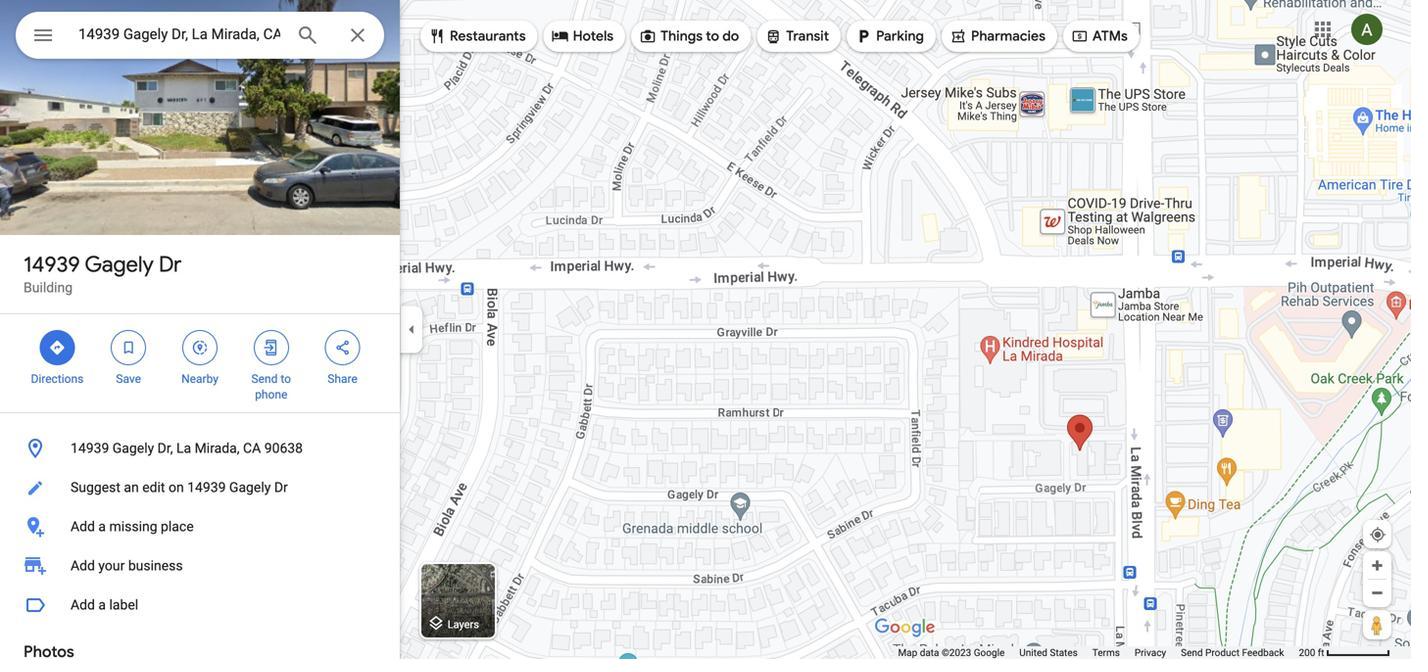 Task type: vqa. For each thing, say whether or not it's contained in the screenshot.


Task type: describe. For each thing, give the bounding box(es) containing it.
gagely for dr
[[85, 251, 154, 278]]

map data ©2023 google
[[898, 647, 1005, 659]]

edit
[[142, 480, 165, 496]]


[[855, 25, 872, 47]]

business
[[128, 558, 183, 574]]

share
[[328, 372, 358, 386]]

zoom out image
[[1370, 586, 1385, 601]]


[[262, 337, 280, 359]]

add a label button
[[0, 586, 400, 625]]


[[551, 25, 569, 47]]

to inside the  things to do
[[706, 27, 719, 45]]

show street view coverage image
[[1363, 611, 1392, 640]]


[[428, 25, 446, 47]]

actions for 14939 gagely dr region
[[0, 315, 400, 413]]

pharmacies
[[971, 27, 1046, 45]]

add your business
[[71, 558, 183, 574]]

missing
[[109, 519, 157, 535]]

footer inside google maps element
[[898, 647, 1299, 660]]

directions
[[31, 372, 84, 386]]

©2023
[[942, 647, 972, 659]]

google maps element
[[0, 0, 1411, 660]]

place
[[161, 519, 194, 535]]


[[639, 25, 657, 47]]

suggest an edit on 14939 gagely dr
[[71, 480, 288, 496]]

 search field
[[16, 12, 384, 63]]

suggest an edit on 14939 gagely dr button
[[0, 469, 400, 508]]

14939 gagely dr building
[[24, 251, 182, 296]]

collapse side panel image
[[401, 319, 422, 341]]

gagely for dr,
[[112, 441, 154, 457]]


[[1071, 25, 1089, 47]]

2 vertical spatial 14939
[[187, 480, 226, 496]]

a for label
[[98, 597, 106, 614]]

14939 gagely dr main content
[[0, 0, 400, 660]]

add your business link
[[0, 547, 400, 586]]

add for add your business
[[71, 558, 95, 574]]

send product feedback button
[[1181, 647, 1284, 660]]

200
[[1299, 647, 1316, 659]]


[[48, 337, 66, 359]]

dr inside 14939 gagely dr building
[[159, 251, 182, 278]]

add for add a missing place
[[71, 519, 95, 535]]

privacy button
[[1135, 647, 1167, 660]]

ft
[[1318, 647, 1325, 659]]

transit
[[786, 27, 829, 45]]

add a label
[[71, 597, 138, 614]]

restaurants
[[450, 27, 526, 45]]

14939 for dr,
[[71, 441, 109, 457]]

14939 Gagely Dr, La Mirada, CA 90638 field
[[16, 12, 384, 59]]

90638
[[264, 441, 303, 457]]



Task type: locate. For each thing, give the bounding box(es) containing it.
your
[[98, 558, 125, 574]]

phone
[[255, 388, 288, 402]]

1 vertical spatial gagely
[[112, 441, 154, 457]]

send
[[251, 372, 278, 386], [1181, 647, 1203, 659]]

 pharmacies
[[950, 25, 1046, 47]]

0 vertical spatial 14939
[[24, 251, 80, 278]]

a left missing
[[98, 519, 106, 535]]

states
[[1050, 647, 1078, 659]]

dr,
[[157, 441, 173, 457]]

a for missing
[[98, 519, 106, 535]]

send up 'phone'
[[251, 372, 278, 386]]

 parking
[[855, 25, 924, 47]]

14939 up building
[[24, 251, 80, 278]]

1 horizontal spatial send
[[1181, 647, 1203, 659]]


[[31, 21, 55, 49]]

nearby
[[181, 372, 218, 386]]

1 horizontal spatial to
[[706, 27, 719, 45]]

add left your on the left
[[71, 558, 95, 574]]

on
[[169, 480, 184, 496]]

0 vertical spatial to
[[706, 27, 719, 45]]

do
[[723, 27, 739, 45]]

 restaurants
[[428, 25, 526, 47]]

0 vertical spatial add
[[71, 519, 95, 535]]

14939 for dr
[[24, 251, 80, 278]]

200 ft
[[1299, 647, 1325, 659]]


[[765, 25, 782, 47]]

privacy
[[1135, 647, 1167, 659]]

2 add from the top
[[71, 558, 95, 574]]

send left product on the bottom right of the page
[[1181, 647, 1203, 659]]

1 vertical spatial 14939
[[71, 441, 109, 457]]

things
[[661, 27, 703, 45]]

terms
[[1093, 647, 1120, 659]]

2 vertical spatial gagely
[[229, 480, 271, 496]]

0 vertical spatial gagely
[[85, 251, 154, 278]]

1 vertical spatial send
[[1181, 647, 1203, 659]]

14939 gagely dr, la mirada, ca 90638 button
[[0, 429, 400, 469]]

google
[[974, 647, 1005, 659]]


[[334, 337, 351, 359]]

united states button
[[1020, 647, 1078, 660]]

gagely up 
[[85, 251, 154, 278]]

united states
[[1020, 647, 1078, 659]]

suggest
[[71, 480, 121, 496]]

send to phone
[[251, 372, 291, 402]]

add a missing place
[[71, 519, 194, 535]]

dr
[[159, 251, 182, 278], [274, 480, 288, 496]]

0 horizontal spatial dr
[[159, 251, 182, 278]]

building
[[24, 280, 73, 296]]

0 vertical spatial dr
[[159, 251, 182, 278]]

14939 inside 14939 gagely dr building
[[24, 251, 80, 278]]

2 a from the top
[[98, 597, 106, 614]]

send product feedback
[[1181, 647, 1284, 659]]

 transit
[[765, 25, 829, 47]]

add a missing place button
[[0, 508, 400, 547]]

product
[[1206, 647, 1240, 659]]

1 vertical spatial a
[[98, 597, 106, 614]]

add for add a label
[[71, 597, 95, 614]]

14939 up suggest
[[71, 441, 109, 457]]

gagely
[[85, 251, 154, 278], [112, 441, 154, 457], [229, 480, 271, 496]]

a
[[98, 519, 106, 535], [98, 597, 106, 614]]

feedback
[[1242, 647, 1284, 659]]

gagely down ca
[[229, 480, 271, 496]]

label
[[109, 597, 138, 614]]

3 add from the top
[[71, 597, 95, 614]]

ca
[[243, 441, 261, 457]]

0 vertical spatial a
[[98, 519, 106, 535]]

 things to do
[[639, 25, 739, 47]]

footer containing map data ©2023 google
[[898, 647, 1299, 660]]

none field inside the 14939 gagely dr, la mirada, ca 90638 "field"
[[78, 23, 280, 46]]

united
[[1020, 647, 1048, 659]]

14939 gagely dr, la mirada, ca 90638
[[71, 441, 303, 457]]

to
[[706, 27, 719, 45], [281, 372, 291, 386]]

save
[[116, 372, 141, 386]]

an
[[124, 480, 139, 496]]

show your location image
[[1369, 526, 1387, 544]]

200 ft button
[[1299, 647, 1391, 659]]

1 add from the top
[[71, 519, 95, 535]]

a inside add a missing place button
[[98, 519, 106, 535]]

send inside button
[[1181, 647, 1203, 659]]

2 vertical spatial add
[[71, 597, 95, 614]]

add
[[71, 519, 95, 535], [71, 558, 95, 574], [71, 597, 95, 614]]

0 vertical spatial send
[[251, 372, 278, 386]]


[[950, 25, 967, 47]]

gagely inside 14939 gagely dr building
[[85, 251, 154, 278]]

send for send product feedback
[[1181, 647, 1203, 659]]

 atms
[[1071, 25, 1128, 47]]


[[191, 337, 209, 359]]

add left label
[[71, 597, 95, 614]]

1 horizontal spatial dr
[[274, 480, 288, 496]]

 hotels
[[551, 25, 614, 47]]

footer
[[898, 647, 1299, 660]]

send for send to phone
[[251, 372, 278, 386]]

atms
[[1093, 27, 1128, 45]]

terms button
[[1093, 647, 1120, 660]]

0 horizontal spatial to
[[281, 372, 291, 386]]

la
[[176, 441, 191, 457]]

1 a from the top
[[98, 519, 106, 535]]

to up 'phone'
[[281, 372, 291, 386]]

1 vertical spatial add
[[71, 558, 95, 574]]

gagely left dr,
[[112, 441, 154, 457]]

1 vertical spatial to
[[281, 372, 291, 386]]

1 vertical spatial dr
[[274, 480, 288, 496]]

add down suggest
[[71, 519, 95, 535]]

to inside send to phone
[[281, 372, 291, 386]]

zoom in image
[[1370, 559, 1385, 573]]

data
[[920, 647, 939, 659]]

google account: angela cha  
(angela.cha@adept.ai) image
[[1352, 14, 1383, 45]]

hotels
[[573, 27, 614, 45]]

0 horizontal spatial send
[[251, 372, 278, 386]]

14939
[[24, 251, 80, 278], [71, 441, 109, 457], [187, 480, 226, 496]]

dr inside button
[[274, 480, 288, 496]]

a inside add a label button
[[98, 597, 106, 614]]

parking
[[876, 27, 924, 45]]

 button
[[16, 12, 71, 63]]

map
[[898, 647, 918, 659]]

send inside send to phone
[[251, 372, 278, 386]]

None field
[[78, 23, 280, 46]]

to left do in the top of the page
[[706, 27, 719, 45]]


[[120, 337, 137, 359]]

a left label
[[98, 597, 106, 614]]

mirada,
[[195, 441, 240, 457]]

14939 right on
[[187, 480, 226, 496]]

layers
[[448, 619, 479, 631]]



